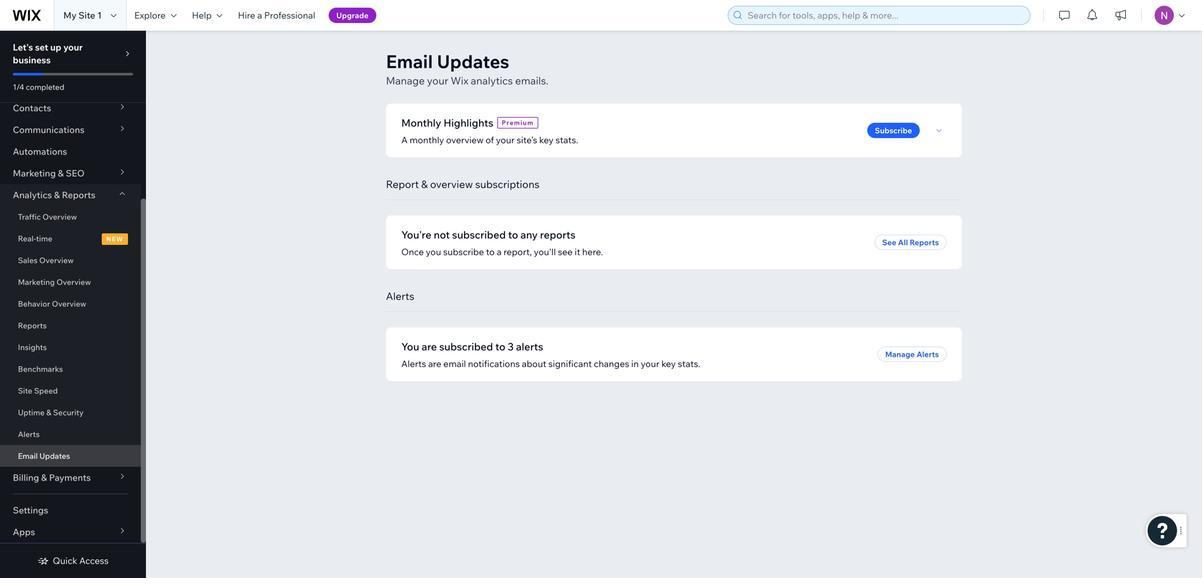 Task type: vqa. For each thing, say whether or not it's contained in the screenshot.
monthly
yes



Task type: describe. For each thing, give the bounding box(es) containing it.
apps
[[13, 527, 35, 538]]

let's set up your business
[[13, 42, 83, 66]]

email updates link
[[0, 446, 141, 467]]

let's
[[13, 42, 33, 53]]

see
[[882, 238, 896, 247]]

completed
[[26, 82, 64, 92]]

report,
[[504, 246, 532, 258]]

your inside you are subscribed to 3 alerts alerts are email notifications about significant changes in your key stats.
[[641, 359, 660, 370]]

2 vertical spatial reports
[[18, 321, 47, 331]]

monthly
[[401, 117, 441, 129]]

reports for analytics & reports
[[62, 189, 96, 201]]

overview for &
[[430, 178, 473, 191]]

marketing for marketing & seo
[[13, 168, 56, 179]]

notifications
[[468, 359, 520, 370]]

new
[[106, 235, 124, 243]]

insights
[[18, 343, 47, 352]]

sales overview
[[18, 256, 74, 265]]

of
[[486, 134, 494, 146]]

marketing for marketing overview
[[18, 278, 55, 287]]

uptime
[[18, 408, 45, 418]]

hire a professional
[[238, 10, 315, 21]]

in
[[631, 359, 639, 370]]

analytics & reports
[[13, 189, 96, 201]]

marketing overview link
[[0, 271, 141, 293]]

alerts inside you are subscribed to 3 alerts alerts are email notifications about significant changes in your key stats.
[[401, 359, 426, 370]]

analytics & reports button
[[0, 184, 141, 206]]

seo
[[66, 168, 85, 179]]

sidebar element
[[0, 0, 146, 579]]

email
[[443, 359, 466, 370]]

to for any
[[508, 229, 518, 241]]

email for email updates manage your wix analytics emails.
[[386, 50, 433, 73]]

marketing & seo button
[[0, 163, 141, 184]]

traffic overview
[[18, 212, 77, 222]]

real-time
[[18, 234, 52, 244]]

behavior overview
[[18, 299, 86, 309]]

0 horizontal spatial to
[[486, 246, 495, 258]]

a
[[401, 134, 408, 146]]

analytics
[[13, 189, 52, 201]]

it
[[575, 246, 580, 258]]

traffic overview link
[[0, 206, 141, 228]]

1 vertical spatial are
[[428, 359, 441, 370]]

3
[[508, 341, 514, 353]]

subscribe
[[443, 246, 484, 258]]

monthly highlights
[[401, 117, 494, 129]]

professional
[[264, 10, 315, 21]]

my site 1
[[63, 10, 102, 21]]

subscribe button
[[867, 123, 920, 138]]

you're
[[401, 229, 431, 241]]

help button
[[184, 0, 230, 31]]

time
[[36, 234, 52, 244]]

site's
[[517, 134, 537, 146]]

contacts button
[[0, 97, 141, 119]]

up
[[50, 42, 61, 53]]

benchmarks
[[18, 365, 63, 374]]

you
[[401, 341, 419, 353]]

key inside you are subscribed to 3 alerts alerts are email notifications about significant changes in your key stats.
[[662, 359, 676, 370]]

you'll
[[534, 246, 556, 258]]

overview for monthly
[[446, 134, 484, 146]]

overview for marketing overview
[[57, 278, 91, 287]]

behavior
[[18, 299, 50, 309]]

help
[[192, 10, 212, 21]]

site speed link
[[0, 380, 141, 402]]

insights link
[[0, 337, 141, 359]]

to for 3
[[495, 341, 505, 353]]

manage alerts
[[885, 350, 939, 359]]

speed
[[34, 386, 58, 396]]

sales overview link
[[0, 250, 141, 271]]

monthly
[[410, 134, 444, 146]]

your inside let's set up your business
[[63, 42, 83, 53]]

hire
[[238, 10, 255, 21]]

sales
[[18, 256, 38, 265]]

here.
[[582, 246, 603, 258]]

reports
[[540, 229, 576, 241]]

0 horizontal spatial a
[[257, 10, 262, 21]]

& for security
[[46, 408, 51, 418]]

overview for sales overview
[[39, 256, 74, 265]]

traffic
[[18, 212, 41, 222]]

my
[[63, 10, 77, 21]]

benchmarks link
[[0, 359, 141, 380]]

0 vertical spatial are
[[422, 341, 437, 353]]

updates for email updates manage your wix analytics emails.
[[437, 50, 509, 73]]

alerts inside sidebar 'element'
[[18, 430, 40, 439]]

stats. inside you are subscribed to 3 alerts alerts are email notifications about significant changes in your key stats.
[[678, 359, 701, 370]]

you are subscribed to 3 alerts alerts are email notifications about significant changes in your key stats.
[[401, 341, 701, 370]]

business
[[13, 54, 51, 66]]

& for reports
[[54, 189, 60, 201]]

quick access
[[53, 556, 109, 567]]

uptime & security
[[18, 408, 84, 418]]

billing & payments button
[[0, 467, 141, 489]]

automations
[[13, 146, 67, 157]]

manage inside the email updates manage your wix analytics emails.
[[386, 74, 425, 87]]



Task type: locate. For each thing, give the bounding box(es) containing it.
email up "monthly"
[[386, 50, 433, 73]]

1 vertical spatial a
[[497, 246, 502, 258]]

overview inside traffic overview link
[[42, 212, 77, 222]]

overview
[[42, 212, 77, 222], [39, 256, 74, 265], [57, 278, 91, 287], [52, 299, 86, 309]]

0 vertical spatial to
[[508, 229, 518, 241]]

quick
[[53, 556, 77, 567]]

subscribed inside you're not subscribed to any reports once you subscribe to a report, you'll see it here.
[[452, 229, 506, 241]]

0 vertical spatial key
[[539, 134, 554, 146]]

quick access button
[[37, 556, 109, 567]]

email for email updates
[[18, 452, 38, 461]]

upgrade button
[[329, 8, 376, 23]]

contacts
[[13, 102, 51, 114]]

billing & payments
[[13, 472, 91, 484]]

1/4 completed
[[13, 82, 64, 92]]

to left any
[[508, 229, 518, 241]]

site speed
[[18, 386, 58, 396]]

overview right report
[[430, 178, 473, 191]]

& left the seo
[[58, 168, 64, 179]]

0 horizontal spatial email
[[18, 452, 38, 461]]

overview down "analytics & reports"
[[42, 212, 77, 222]]

marketing up behavior
[[18, 278, 55, 287]]

1 vertical spatial site
[[18, 386, 32, 396]]

email up billing
[[18, 452, 38, 461]]

overview down highlights
[[446, 134, 484, 146]]

overview inside sales overview link
[[39, 256, 74, 265]]

overview
[[446, 134, 484, 146], [430, 178, 473, 191]]

manage
[[386, 74, 425, 87], [885, 350, 915, 359]]

1 horizontal spatial a
[[497, 246, 502, 258]]

email updates
[[18, 452, 70, 461]]

1 vertical spatial manage
[[885, 350, 915, 359]]

explore
[[134, 10, 166, 21]]

subscribed for are
[[439, 341, 493, 353]]

& for payments
[[41, 472, 47, 484]]

0 horizontal spatial updates
[[39, 452, 70, 461]]

1 vertical spatial marketing
[[18, 278, 55, 287]]

0 vertical spatial reports
[[62, 189, 96, 201]]

overview inside 'behavior overview' link
[[52, 299, 86, 309]]

see all reports link
[[875, 235, 947, 250]]

your right the in
[[641, 359, 660, 370]]

Search for tools, apps, help & more... field
[[744, 6, 1026, 24]]

1 horizontal spatial updates
[[437, 50, 509, 73]]

a right the hire
[[257, 10, 262, 21]]

overview down marketing overview link
[[52, 299, 86, 309]]

your inside the email updates manage your wix analytics emails.
[[427, 74, 448, 87]]

overview up marketing overview
[[39, 256, 74, 265]]

2 horizontal spatial reports
[[910, 238, 939, 247]]

a
[[257, 10, 262, 21], [497, 246, 502, 258]]

a left report,
[[497, 246, 502, 258]]

subscribed for not
[[452, 229, 506, 241]]

updates inside 'link'
[[39, 452, 70, 461]]

2 horizontal spatial to
[[508, 229, 518, 241]]

1 horizontal spatial manage
[[885, 350, 915, 359]]

automations link
[[0, 141, 141, 163]]

not
[[434, 229, 450, 241]]

your
[[63, 42, 83, 53], [427, 74, 448, 87], [496, 134, 515, 146], [641, 359, 660, 370]]

your right 'of'
[[496, 134, 515, 146]]

& right uptime
[[46, 408, 51, 418]]

0 vertical spatial subscribed
[[452, 229, 506, 241]]

1 horizontal spatial site
[[79, 10, 95, 21]]

emails.
[[515, 74, 549, 87]]

key
[[539, 134, 554, 146], [662, 359, 676, 370]]

upgrade
[[336, 11, 369, 20]]

overview inside marketing overview link
[[57, 278, 91, 287]]

0 horizontal spatial site
[[18, 386, 32, 396]]

email updates manage your wix analytics emails.
[[386, 50, 549, 87]]

reports right all
[[910, 238, 939, 247]]

marketing overview
[[18, 278, 91, 287]]

set
[[35, 42, 48, 53]]

& right report
[[421, 178, 428, 191]]

alerts
[[386, 290, 414, 303], [917, 350, 939, 359], [401, 359, 426, 370], [18, 430, 40, 439]]

once
[[401, 246, 424, 258]]

1 vertical spatial key
[[662, 359, 676, 370]]

changes
[[594, 359, 629, 370]]

0 vertical spatial stats.
[[556, 134, 578, 146]]

email inside the email updates manage your wix analytics emails.
[[386, 50, 433, 73]]

& for seo
[[58, 168, 64, 179]]

updates inside the email updates manage your wix analytics emails.
[[437, 50, 509, 73]]

1 horizontal spatial stats.
[[678, 359, 701, 370]]

settings
[[13, 505, 48, 516]]

subscribed inside you are subscribed to 3 alerts alerts are email notifications about significant changes in your key stats.
[[439, 341, 493, 353]]

email
[[386, 50, 433, 73], [18, 452, 38, 461]]

0 vertical spatial updates
[[437, 50, 509, 73]]

updates
[[437, 50, 509, 73], [39, 452, 70, 461]]

0 vertical spatial site
[[79, 10, 95, 21]]

a inside you're not subscribed to any reports once you subscribe to a report, you'll see it here.
[[497, 246, 502, 258]]

& right billing
[[41, 472, 47, 484]]

site inside sidebar 'element'
[[18, 386, 32, 396]]

overview for traffic overview
[[42, 212, 77, 222]]

stats. right the in
[[678, 359, 701, 370]]

see
[[558, 246, 573, 258]]

site
[[79, 10, 95, 21], [18, 386, 32, 396]]

subscribed up the subscribe
[[452, 229, 506, 241]]

premium
[[502, 119, 534, 127]]

alerts link
[[0, 424, 141, 446]]

report & overview subscriptions
[[386, 178, 540, 191]]

site left speed
[[18, 386, 32, 396]]

2 vertical spatial to
[[495, 341, 505, 353]]

subscribed
[[452, 229, 506, 241], [439, 341, 493, 353]]

& inside "link"
[[46, 408, 51, 418]]

apps button
[[0, 522, 141, 544]]

settings link
[[0, 500, 141, 522]]

0 horizontal spatial manage
[[386, 74, 425, 87]]

& inside popup button
[[41, 472, 47, 484]]

0 horizontal spatial reports
[[18, 321, 47, 331]]

& down "marketing & seo" at the left of the page
[[54, 189, 60, 201]]

subscribed up email
[[439, 341, 493, 353]]

subscriptions
[[475, 178, 540, 191]]

0 vertical spatial manage
[[386, 74, 425, 87]]

access
[[79, 556, 109, 567]]

0 vertical spatial marketing
[[13, 168, 56, 179]]

reports down the seo
[[62, 189, 96, 201]]

to right the subscribe
[[486, 246, 495, 258]]

security
[[53, 408, 84, 418]]

subscribe
[[875, 126, 912, 135]]

1
[[97, 10, 102, 21]]

1 vertical spatial reports
[[910, 238, 939, 247]]

1 horizontal spatial email
[[386, 50, 433, 73]]

wix
[[451, 74, 469, 87]]

all
[[898, 238, 908, 247]]

marketing up analytics
[[13, 168, 56, 179]]

overview up 'behavior overview' link
[[57, 278, 91, 287]]

stats. right site's
[[556, 134, 578, 146]]

key right site's
[[539, 134, 554, 146]]

overview for behavior overview
[[52, 299, 86, 309]]

communications
[[13, 124, 85, 135]]

marketing inside popup button
[[13, 168, 56, 179]]

updates up the wix
[[437, 50, 509, 73]]

1 vertical spatial subscribed
[[439, 341, 493, 353]]

1 vertical spatial stats.
[[678, 359, 701, 370]]

key right the in
[[662, 359, 676, 370]]

a monthly overview of your site's key stats.
[[401, 134, 578, 146]]

1 vertical spatial email
[[18, 452, 38, 461]]

you're not subscribed to any reports once you subscribe to a report, you'll see it here.
[[401, 229, 603, 258]]

stats.
[[556, 134, 578, 146], [678, 359, 701, 370]]

see all reports
[[882, 238, 939, 247]]

1 vertical spatial updates
[[39, 452, 70, 461]]

report
[[386, 178, 419, 191]]

communications button
[[0, 119, 141, 141]]

to inside you are subscribed to 3 alerts alerts are email notifications about significant changes in your key stats.
[[495, 341, 505, 353]]

0 horizontal spatial stats.
[[556, 134, 578, 146]]

about
[[522, 359, 546, 370]]

real-
[[18, 234, 36, 244]]

are left email
[[428, 359, 441, 370]]

any
[[521, 229, 538, 241]]

0 vertical spatial email
[[386, 50, 433, 73]]

& for overview
[[421, 178, 428, 191]]

reports for see all reports
[[910, 238, 939, 247]]

1 horizontal spatial key
[[662, 359, 676, 370]]

1 vertical spatial to
[[486, 246, 495, 258]]

1 vertical spatial overview
[[430, 178, 473, 191]]

email inside 'link'
[[18, 452, 38, 461]]

behavior overview link
[[0, 293, 141, 315]]

0 vertical spatial a
[[257, 10, 262, 21]]

reports inside popup button
[[62, 189, 96, 201]]

highlights
[[444, 117, 494, 129]]

updates up billing & payments
[[39, 452, 70, 461]]

significant
[[548, 359, 592, 370]]

updates for email updates
[[39, 452, 70, 461]]

1 horizontal spatial reports
[[62, 189, 96, 201]]

1/4
[[13, 82, 24, 92]]

0 vertical spatial overview
[[446, 134, 484, 146]]

are right you
[[422, 341, 437, 353]]

to left 3 on the bottom of page
[[495, 341, 505, 353]]

billing
[[13, 472, 39, 484]]

reports up insights at left bottom
[[18, 321, 47, 331]]

your right "up"
[[63, 42, 83, 53]]

1 horizontal spatial to
[[495, 341, 505, 353]]

your left the wix
[[427, 74, 448, 87]]

uptime & security link
[[0, 402, 141, 424]]

analytics
[[471, 74, 513, 87]]

site left 1
[[79, 10, 95, 21]]

0 horizontal spatial key
[[539, 134, 554, 146]]



